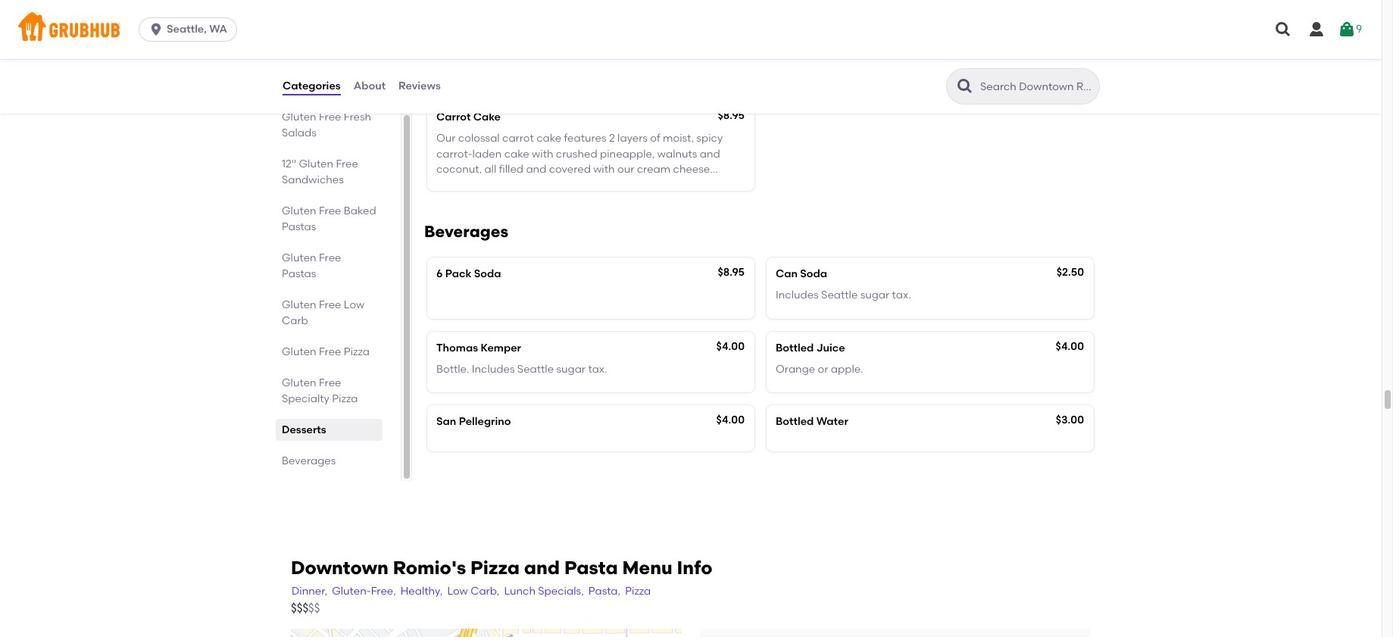 Task type: locate. For each thing, give the bounding box(es) containing it.
1 soda from the left
[[474, 268, 501, 281]]

gluten inside gluten free baked pastas
[[282, 205, 317, 218]]

free
[[319, 64, 341, 77], [319, 111, 341, 124], [336, 158, 358, 171], [319, 205, 341, 218], [319, 252, 341, 265], [319, 299, 341, 312], [319, 346, 341, 359], [319, 377, 341, 390]]

Search Downtown Romio's Pizza and Pasta search field
[[979, 80, 1095, 94]]

carrot
[[437, 111, 471, 124]]

includes
[[776, 289, 819, 302], [472, 363, 515, 376]]

free up sandwiches
[[336, 158, 358, 171]]

and up lunch specials, button
[[524, 557, 560, 579]]

0 vertical spatial $8.95
[[718, 109, 745, 122]]

free inside gluten free specialty pizza
[[319, 377, 341, 390]]

bottled
[[776, 342, 814, 355], [776, 416, 814, 428]]

downtown
[[291, 557, 389, 579]]

seattle down can soda
[[822, 289, 858, 302]]

gluten for gluten free fresh salads
[[282, 111, 317, 124]]

pastas inside gluten free pastas
[[282, 268, 316, 280]]

and down brownie
[[598, 36, 618, 49]]

free left baked
[[319, 205, 341, 218]]

and
[[598, 36, 618, 49], [524, 557, 560, 579]]

pasta,
[[589, 585, 621, 598]]

thomas kemper
[[437, 342, 521, 355]]

free for low
[[319, 299, 341, 312]]

info
[[677, 557, 713, 579]]

bottle. includes seattle sugar tax.
[[437, 363, 607, 376]]

low up gluten free pizza
[[344, 299, 365, 312]]

free inside gluten free appetizers
[[319, 64, 341, 77]]

pellegrino
[[459, 416, 511, 428]]

salads
[[282, 127, 317, 140]]

1 vertical spatial low
[[448, 585, 468, 598]]

1 vertical spatial pastas
[[282, 268, 316, 280]]

lunch
[[504, 585, 536, 598]]

healthy, button
[[400, 584, 444, 601]]

gluten down gluten free baked pastas at the top left of page
[[282, 252, 317, 265]]

0 vertical spatial includes
[[776, 289, 819, 302]]

or
[[818, 363, 829, 376]]

0 vertical spatial beverages
[[424, 222, 509, 241]]

gluten up carb at the left of page
[[282, 299, 317, 312]]

carb
[[282, 315, 308, 327]]

free down gluten free baked pastas at the top left of page
[[319, 252, 341, 265]]

1 vertical spatial tax.
[[588, 363, 607, 376]]

seattle, wa
[[167, 23, 227, 36]]

romio's up healthy,
[[393, 557, 466, 579]]

includes down kemper
[[472, 363, 515, 376]]

soda
[[474, 268, 501, 281], [801, 268, 828, 281]]

soda right can
[[801, 268, 828, 281]]

6
[[437, 268, 443, 281]]

pizza right specialty
[[332, 393, 358, 406]]

romio's homemade classic brownie made with premium chocolate and walnuts.
[[437, 21, 621, 64]]

includes seattle sugar tax.
[[776, 289, 912, 302]]

bottled left the water
[[776, 416, 814, 428]]

1 horizontal spatial seattle
[[822, 289, 858, 302]]

sugar
[[861, 289, 890, 302], [557, 363, 586, 376]]

free for baked
[[319, 205, 341, 218]]

free up specialty
[[319, 377, 341, 390]]

svg image
[[1275, 20, 1293, 39], [1308, 20, 1326, 39], [1338, 20, 1357, 39], [149, 22, 164, 37]]

romio's up "made"
[[437, 21, 477, 34]]

gluten inside gluten free appetizers
[[282, 64, 317, 77]]

0 vertical spatial sugar
[[861, 289, 890, 302]]

0 vertical spatial and
[[598, 36, 618, 49]]

romio's
[[437, 21, 477, 34], [393, 557, 466, 579]]

romio's homemade classic brownie made with premium chocolate and walnuts. button
[[427, 0, 755, 88]]

gluten inside gluten free specialty pizza
[[282, 377, 317, 390]]

free inside gluten free baked pastas
[[319, 205, 341, 218]]

1 vertical spatial bottled
[[776, 416, 814, 428]]

gluten inside 12" gluten free sandwiches
[[299, 158, 334, 171]]

romio's homemade brownie image
[[641, 0, 755, 88]]

1 vertical spatial includes
[[472, 363, 515, 376]]

walnuts.
[[437, 52, 479, 64]]

gluten up sandwiches
[[299, 158, 334, 171]]

seattle
[[822, 289, 858, 302], [518, 363, 554, 376]]

0 horizontal spatial includes
[[472, 363, 515, 376]]

low left carb,
[[448, 585, 468, 598]]

san pellegrino
[[437, 416, 511, 428]]

gluten up appetizers
[[282, 64, 317, 77]]

gluten up salads
[[282, 111, 317, 124]]

0 horizontal spatial low
[[344, 299, 365, 312]]

free for pastas
[[319, 252, 341, 265]]

gluten free appetizers
[[282, 64, 341, 93]]

1 horizontal spatial and
[[598, 36, 618, 49]]

$8.95
[[718, 109, 745, 122], [718, 266, 745, 279]]

0 vertical spatial tax.
[[893, 289, 912, 302]]

0 vertical spatial romio's
[[437, 21, 477, 34]]

free,
[[371, 585, 396, 598]]

1 pastas from the top
[[282, 221, 316, 233]]

bottled for bottled water
[[776, 416, 814, 428]]

0 horizontal spatial and
[[524, 557, 560, 579]]

0 vertical spatial low
[[344, 299, 365, 312]]

includes down can soda
[[776, 289, 819, 302]]

1 horizontal spatial tax.
[[893, 289, 912, 302]]

1 vertical spatial $8.95
[[718, 266, 745, 279]]

water
[[817, 416, 849, 428]]

beverages
[[424, 222, 509, 241], [282, 455, 336, 468]]

tax.
[[893, 289, 912, 302], [588, 363, 607, 376]]

free inside gluten free low carb
[[319, 299, 341, 312]]

$$$$$
[[291, 601, 320, 615]]

pastas up gluten free pastas
[[282, 221, 316, 233]]

2 bottled from the top
[[776, 416, 814, 428]]

free left fresh
[[319, 111, 341, 124]]

beverages up 6 pack soda at the top of the page
[[424, 222, 509, 241]]

free inside gluten free pastas
[[319, 252, 341, 265]]

pastas
[[282, 221, 316, 233], [282, 268, 316, 280]]

$$$
[[291, 601, 309, 615]]

2 $8.95 from the top
[[718, 266, 745, 279]]

about
[[354, 79, 386, 92]]

low
[[344, 299, 365, 312], [448, 585, 468, 598]]

0 vertical spatial seattle
[[822, 289, 858, 302]]

1 vertical spatial sugar
[[557, 363, 586, 376]]

free down gluten free pastas
[[319, 299, 341, 312]]

free down gluten free low carb
[[319, 346, 341, 359]]

1 vertical spatial romio's
[[393, 557, 466, 579]]

gluten for gluten free pizza
[[282, 346, 317, 359]]

1 horizontal spatial low
[[448, 585, 468, 598]]

0 horizontal spatial seattle
[[518, 363, 554, 376]]

pack
[[445, 268, 472, 281]]

beverages down desserts
[[282, 455, 336, 468]]

main navigation navigation
[[0, 0, 1382, 59]]

pizza
[[344, 346, 370, 359], [332, 393, 358, 406], [471, 557, 520, 579], [625, 585, 651, 598]]

free up categories
[[319, 64, 341, 77]]

0 horizontal spatial beverages
[[282, 455, 336, 468]]

0 vertical spatial bottled
[[776, 342, 814, 355]]

gluten for gluten free baked pastas
[[282, 205, 317, 218]]

0 vertical spatial pastas
[[282, 221, 316, 233]]

gluten inside gluten free pastas
[[282, 252, 317, 265]]

reviews
[[399, 79, 441, 92]]

can soda
[[776, 268, 828, 281]]

1 bottled from the top
[[776, 342, 814, 355]]

0 horizontal spatial sugar
[[557, 363, 586, 376]]

bottled up orange
[[776, 342, 814, 355]]

juice
[[817, 342, 845, 355]]

1 $8.95 from the top
[[718, 109, 745, 122]]

gluten down carb at the left of page
[[282, 346, 317, 359]]

free for appetizers
[[319, 64, 341, 77]]

pastas up gluten free low carb
[[282, 268, 316, 280]]

orange
[[776, 363, 816, 376]]

$2.50
[[1057, 266, 1085, 279]]

0 horizontal spatial soda
[[474, 268, 501, 281]]

bottled juice
[[776, 342, 845, 355]]

$4.00
[[717, 340, 745, 353], [1056, 340, 1085, 353], [717, 414, 745, 427]]

2 pastas from the top
[[282, 268, 316, 280]]

specialty
[[282, 393, 330, 406]]

bottle.
[[437, 363, 469, 376]]

pizza button
[[625, 584, 652, 601]]

gluten up specialty
[[282, 377, 317, 390]]

seattle down kemper
[[518, 363, 554, 376]]

1 horizontal spatial soda
[[801, 268, 828, 281]]

gluten for gluten free appetizers
[[282, 64, 317, 77]]

free for specialty
[[319, 377, 341, 390]]

gluten down sandwiches
[[282, 205, 317, 218]]

$4.00 for bottle. includes seattle sugar tax.
[[717, 340, 745, 353]]

classic
[[542, 21, 577, 34]]

free inside gluten free fresh salads
[[319, 111, 341, 124]]

low carb, button
[[447, 584, 501, 601]]

gluten inside gluten free fresh salads
[[282, 111, 317, 124]]

sandwiches
[[282, 174, 344, 186]]

soda right pack
[[474, 268, 501, 281]]

homemade
[[479, 21, 539, 34]]

gluten inside gluten free low carb
[[282, 299, 317, 312]]

dinner, gluten-free, healthy, low carb, lunch specials, pasta, pizza
[[292, 585, 651, 598]]



Task type: vqa. For each thing, say whether or not it's contained in the screenshot.
Brew
no



Task type: describe. For each thing, give the bounding box(es) containing it.
and inside romio's homemade classic brownie made with premium chocolate and walnuts.
[[598, 36, 618, 49]]

brownie
[[579, 21, 621, 34]]

premium
[[494, 36, 540, 49]]

0 horizontal spatial tax.
[[588, 363, 607, 376]]

gluten for gluten free low carb
[[282, 299, 317, 312]]

carb,
[[471, 585, 500, 598]]

1 horizontal spatial sugar
[[861, 289, 890, 302]]

gluten free baked pastas
[[282, 205, 376, 233]]

gluten-
[[332, 585, 371, 598]]

cake
[[473, 111, 501, 124]]

9 button
[[1338, 16, 1363, 43]]

2 soda from the left
[[801, 268, 828, 281]]

can
[[776, 268, 798, 281]]

pizza down menu
[[625, 585, 651, 598]]

desserts
[[282, 424, 326, 437]]

menu
[[623, 557, 673, 579]]

made
[[437, 36, 467, 49]]

free inside 12" gluten free sandwiches
[[336, 158, 358, 171]]

fresh
[[344, 111, 371, 124]]

pastas inside gluten free baked pastas
[[282, 221, 316, 233]]

1 horizontal spatial beverages
[[424, 222, 509, 241]]

$3.00
[[1056, 414, 1085, 427]]

categories button
[[282, 59, 342, 114]]

wa
[[209, 23, 227, 36]]

svg image inside 9 button
[[1338, 20, 1357, 39]]

gluten for gluten free pastas
[[282, 252, 317, 265]]

bottled for bottled juice
[[776, 342, 814, 355]]

thomas
[[437, 342, 478, 355]]

baked
[[344, 205, 376, 218]]

gluten free specialty pizza
[[282, 377, 358, 406]]

gluten free pizza
[[282, 346, 370, 359]]

gluten free fresh salads
[[282, 111, 371, 140]]

healthy,
[[401, 585, 443, 598]]

search icon image
[[956, 77, 975, 95]]

seattle, wa button
[[139, 17, 243, 42]]

kemper
[[481, 342, 521, 355]]

gluten free low carb
[[282, 299, 365, 327]]

1 vertical spatial and
[[524, 557, 560, 579]]

chocolate
[[543, 36, 595, 49]]

gluten-free, button
[[331, 584, 397, 601]]

12" gluten free sandwiches
[[282, 158, 358, 186]]

downtown romio's pizza and pasta menu info
[[291, 557, 713, 579]]

gluten free pastas
[[282, 252, 341, 280]]

1 vertical spatial beverages
[[282, 455, 336, 468]]

apple.
[[831, 363, 864, 376]]

6 pack soda
[[437, 268, 501, 281]]

pasta
[[565, 557, 618, 579]]

specials,
[[538, 585, 584, 598]]

gluten for gluten free specialty pizza
[[282, 377, 317, 390]]

pizza inside gluten free specialty pizza
[[332, 393, 358, 406]]

san
[[437, 416, 456, 428]]

lunch specials, button
[[504, 584, 585, 601]]

bottled water
[[776, 416, 849, 428]]

orange or apple.
[[776, 363, 864, 376]]

9
[[1357, 23, 1363, 36]]

1 horizontal spatial includes
[[776, 289, 819, 302]]

pizza up carb,
[[471, 557, 520, 579]]

dinner,
[[292, 585, 328, 598]]

categories
[[283, 79, 341, 92]]

$4.00 for orange or apple.
[[1056, 340, 1085, 353]]

12"
[[282, 158, 296, 171]]

with
[[470, 36, 491, 49]]

svg image inside seattle, wa button
[[149, 22, 164, 37]]

free for fresh
[[319, 111, 341, 124]]

carrot cake
[[437, 111, 501, 124]]

dinner, button
[[291, 584, 328, 601]]

low inside gluten free low carb
[[344, 299, 365, 312]]

1 vertical spatial seattle
[[518, 363, 554, 376]]

seattle,
[[167, 23, 207, 36]]

pizza down gluten free low carb
[[344, 346, 370, 359]]

pasta, button
[[588, 584, 622, 601]]

reviews button
[[398, 59, 442, 114]]

about button
[[353, 59, 387, 114]]

romio's inside romio's homemade classic brownie made with premium chocolate and walnuts.
[[437, 21, 477, 34]]

free for pizza
[[319, 346, 341, 359]]

appetizers
[[282, 80, 337, 93]]



